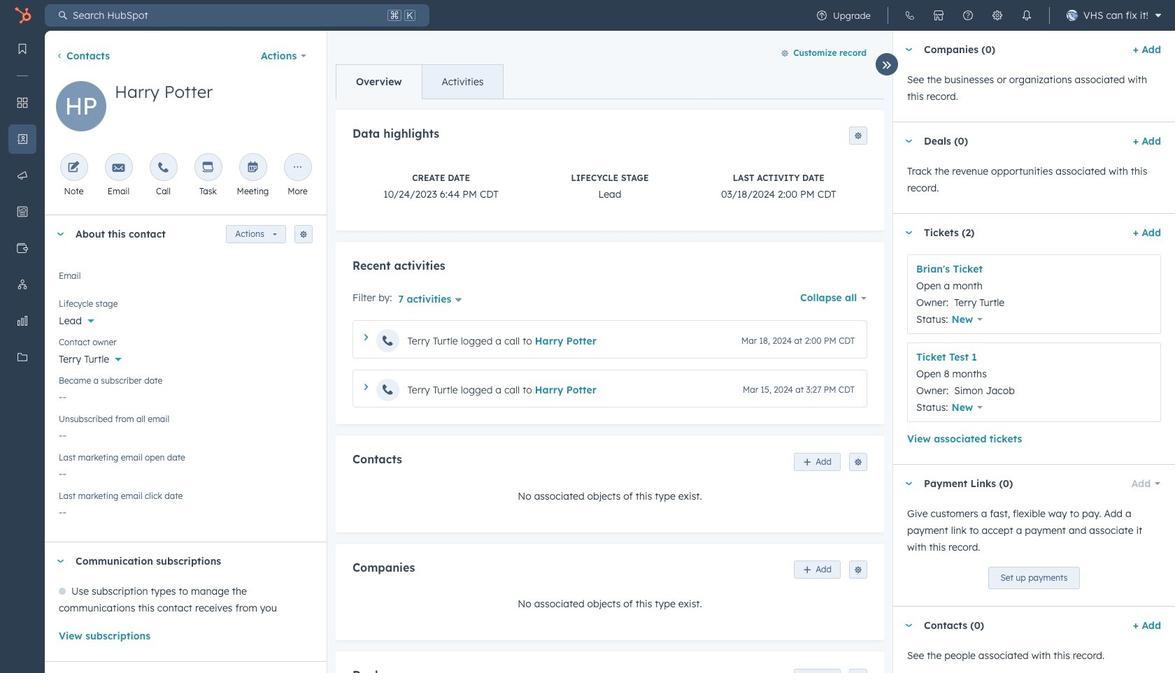 Task type: vqa. For each thing, say whether or not it's contained in the screenshot.
menu
yes



Task type: locate. For each thing, give the bounding box(es) containing it.
2 vertical spatial -- text field
[[59, 499, 313, 522]]

create a task image
[[202, 162, 214, 175]]

-- text field
[[59, 384, 313, 406], [59, 461, 313, 483], [59, 499, 313, 522]]

1 horizontal spatial menu
[[807, 0, 1167, 31]]

bookmarks primary navigation item image
[[17, 43, 28, 55]]

caret image
[[904, 48, 913, 51], [56, 233, 64, 236], [364, 335, 368, 341], [904, 482, 913, 486], [904, 624, 913, 628]]

Search HubSpot search field
[[67, 4, 385, 27]]

create a note image
[[68, 162, 80, 175]]

menu
[[807, 0, 1167, 31], [0, 31, 45, 639]]

help image
[[962, 10, 974, 21]]

0 horizontal spatial menu
[[0, 31, 45, 639]]

-- text field
[[59, 422, 313, 445]]

3 -- text field from the top
[[59, 499, 313, 522]]

settings image
[[992, 10, 1003, 21]]

0 vertical spatial -- text field
[[59, 384, 313, 406]]

1 vertical spatial -- text field
[[59, 461, 313, 483]]

caret image
[[904, 140, 913, 143], [904, 231, 913, 235], [364, 384, 368, 390], [56, 560, 64, 563]]

navigation
[[336, 64, 504, 99]]



Task type: describe. For each thing, give the bounding box(es) containing it.
schedule a meeting image
[[247, 162, 259, 175]]

marketplaces image
[[933, 10, 944, 21]]

more activities, menu pop up image
[[291, 162, 304, 175]]

manage card settings image
[[299, 231, 308, 239]]

make a phone call image
[[157, 162, 170, 175]]

1 -- text field from the top
[[59, 384, 313, 406]]

create an email image
[[112, 162, 125, 175]]

2 -- text field from the top
[[59, 461, 313, 483]]

ruby anderson image
[[1067, 10, 1078, 21]]

notifications image
[[1021, 10, 1032, 21]]



